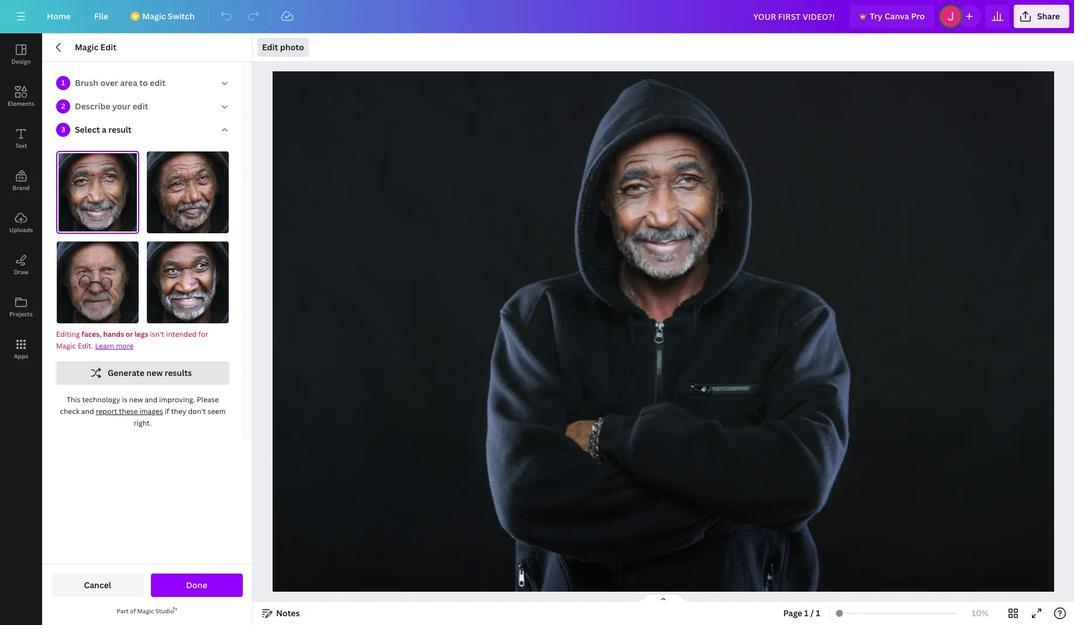 Task type: locate. For each thing, give the bounding box(es) containing it.
draw button
[[0, 244, 42, 286]]

and up images
[[145, 395, 157, 405]]

and
[[145, 395, 157, 405], [81, 407, 94, 417]]

try
[[870, 11, 883, 22]]

your
[[112, 101, 131, 112]]

show pages image
[[636, 594, 692, 603]]

don't
[[188, 407, 206, 417]]

elements button
[[0, 75, 42, 118]]

images
[[140, 407, 163, 417]]

2 horizontal spatial 1
[[816, 608, 821, 619]]

0 horizontal spatial edit
[[133, 101, 148, 112]]

switch
[[168, 11, 195, 22]]

magic edit
[[75, 42, 116, 53]]

new
[[146, 368, 163, 379], [129, 395, 143, 405]]

0 vertical spatial edit
[[150, 77, 166, 88]]

edit
[[100, 42, 116, 53], [262, 42, 278, 53]]

this technology is new and improving. please check and
[[60, 395, 219, 417]]

results
[[165, 368, 192, 379]]

1 horizontal spatial edit
[[150, 77, 166, 88]]

brush
[[75, 77, 98, 88]]

draw
[[14, 268, 28, 276]]

select a result
[[75, 124, 132, 135]]

2 edit from the left
[[262, 42, 278, 53]]

design
[[11, 57, 31, 66]]

page 1 / 1
[[784, 608, 821, 619]]

done
[[186, 580, 207, 591]]

home link
[[37, 5, 80, 28]]

or
[[126, 329, 133, 339]]

new left results at left
[[146, 368, 163, 379]]

faces,
[[82, 329, 102, 339]]

right.
[[134, 418, 152, 428]]

main menu bar
[[0, 0, 1075, 33]]

of
[[130, 607, 136, 616]]

brand button
[[0, 160, 42, 202]]

edit down file popup button
[[100, 42, 116, 53]]

1 right /
[[816, 608, 821, 619]]

hands
[[103, 329, 124, 339]]

notes
[[276, 608, 300, 619]]

try canva pro
[[870, 11, 925, 22]]

learn more
[[95, 341, 134, 351]]

1 horizontal spatial new
[[146, 368, 163, 379]]

if
[[165, 407, 169, 417]]

uploads
[[9, 226, 33, 234]]

magic
[[142, 11, 166, 22], [75, 42, 98, 53], [56, 341, 76, 351], [137, 607, 154, 616]]

report these images link
[[96, 407, 163, 417]]

editing
[[56, 329, 80, 339]]

1 vertical spatial new
[[129, 395, 143, 405]]

isn't intended for magic edit.
[[56, 329, 208, 351]]

pro
[[912, 11, 925, 22]]

magic right of
[[137, 607, 154, 616]]

1 left /
[[805, 608, 809, 619]]

for
[[198, 329, 208, 339]]

text button
[[0, 118, 42, 160]]

projects
[[9, 310, 33, 318]]

10% button
[[962, 605, 1000, 623]]

design button
[[0, 33, 42, 75]]

describe
[[75, 101, 110, 112]]

a
[[102, 124, 107, 135]]

1 up 2
[[61, 78, 65, 88]]

over
[[100, 77, 118, 88]]

0 vertical spatial and
[[145, 395, 157, 405]]

is
[[122, 395, 127, 405]]

/
[[811, 608, 814, 619]]

part
[[117, 607, 129, 616]]

please
[[197, 395, 219, 405]]

edit
[[150, 77, 166, 88], [133, 101, 148, 112]]

0 vertical spatial new
[[146, 368, 163, 379]]

magic inside button
[[142, 11, 166, 22]]

1 vertical spatial edit
[[133, 101, 148, 112]]

share
[[1038, 11, 1060, 22]]

check
[[60, 407, 80, 417]]

new right 'is'
[[129, 395, 143, 405]]

magic left switch
[[142, 11, 166, 22]]

generate
[[108, 368, 144, 379]]

magic switch
[[142, 11, 195, 22]]

learn more link
[[95, 341, 134, 351]]

magic down file popup button
[[75, 42, 98, 53]]

projects button
[[0, 286, 42, 328]]

magic for magic edit
[[75, 42, 98, 53]]

page
[[784, 608, 803, 619]]

apps
[[14, 352, 28, 361]]

elements
[[8, 99, 34, 108]]

1 vertical spatial and
[[81, 407, 94, 417]]

and down the technology
[[81, 407, 94, 417]]

edit right to
[[150, 77, 166, 88]]

+ add page
[[637, 546, 681, 557]]

10%
[[972, 608, 989, 619]]

0 horizontal spatial new
[[129, 395, 143, 405]]

edit right the your
[[133, 101, 148, 112]]

1 horizontal spatial edit
[[262, 42, 278, 53]]

magic down "editing"
[[56, 341, 76, 351]]

brand
[[12, 184, 30, 192]]

1 horizontal spatial and
[[145, 395, 157, 405]]

magic inside isn't intended for magic edit.
[[56, 341, 76, 351]]

0 horizontal spatial edit
[[100, 42, 116, 53]]

if they don't seem right.
[[134, 407, 226, 428]]

edit left the photo
[[262, 42, 278, 53]]

legs
[[135, 329, 148, 339]]

1
[[61, 78, 65, 88], [805, 608, 809, 619], [816, 608, 821, 619]]



Task type: vqa. For each thing, say whether or not it's contained in the screenshot.
get a headstart with free design templates you can customize in a few clicks. on the top of the page
no



Task type: describe. For each thing, give the bounding box(es) containing it.
improving.
[[159, 395, 195, 405]]

these
[[119, 407, 138, 417]]

new inside button
[[146, 368, 163, 379]]

cancel
[[84, 580, 111, 591]]

share button
[[1014, 5, 1070, 28]]

magic studio
[[137, 607, 174, 616]]

notes button
[[258, 605, 305, 623]]

done button
[[151, 574, 243, 598]]

1 edit from the left
[[100, 42, 116, 53]]

select
[[75, 124, 100, 135]]

+
[[637, 546, 642, 557]]

edit photo button
[[258, 38, 309, 57]]

file button
[[85, 5, 118, 28]]

generate new results
[[108, 368, 192, 379]]

magic switch button
[[122, 5, 204, 28]]

area
[[120, 77, 137, 88]]

report these images
[[96, 407, 163, 417]]

canva
[[885, 11, 910, 22]]

to
[[139, 77, 148, 88]]

result
[[108, 124, 132, 135]]

they
[[171, 407, 186, 417]]

add
[[644, 546, 660, 557]]

text
[[15, 142, 27, 150]]

more
[[116, 341, 134, 351]]

side panel tab list
[[0, 33, 42, 370]]

edit inside dropdown button
[[262, 42, 278, 53]]

edit photo
[[262, 42, 304, 53]]

+ add page button
[[286, 540, 1033, 563]]

0 horizontal spatial 1
[[61, 78, 65, 88]]

describe your edit
[[75, 101, 148, 112]]

uploads button
[[0, 202, 42, 244]]

home
[[47, 11, 71, 22]]

part of
[[117, 607, 137, 616]]

seem
[[208, 407, 226, 417]]

3
[[61, 125, 65, 135]]

isn't
[[150, 329, 164, 339]]

0 horizontal spatial and
[[81, 407, 94, 417]]

cancel button
[[52, 574, 144, 598]]

magic for magic studio
[[137, 607, 154, 616]]

this
[[67, 395, 80, 405]]

brush over area to edit
[[75, 77, 166, 88]]

2
[[61, 101, 65, 111]]

page
[[662, 546, 681, 557]]

report
[[96, 407, 117, 417]]

magic for magic switch
[[142, 11, 166, 22]]

photo
[[280, 42, 304, 53]]

editing faces, hands or legs
[[56, 329, 148, 339]]

learn
[[95, 341, 114, 351]]

1 horizontal spatial 1
[[805, 608, 809, 619]]

file
[[94, 11, 108, 22]]

intended
[[166, 329, 197, 339]]

new inside "this technology is new and improving. please check and"
[[129, 395, 143, 405]]

try canva pro button
[[850, 5, 935, 28]]

apps button
[[0, 328, 42, 370]]

generate new results button
[[56, 362, 229, 385]]

edit.
[[78, 341, 93, 351]]

studio
[[156, 607, 174, 616]]

Design title text field
[[744, 5, 846, 28]]

technology
[[82, 395, 120, 405]]



